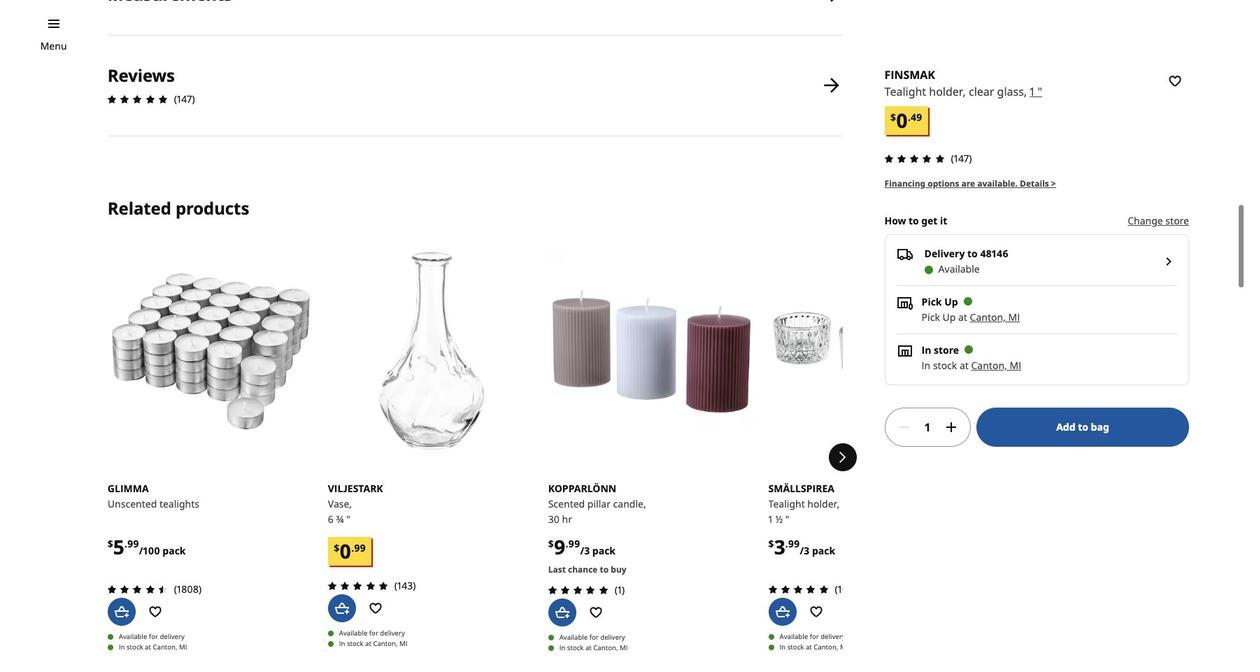 Task type: locate. For each thing, give the bounding box(es) containing it.
mi for glimma unscented tealights
[[179, 643, 187, 652]]

3 pack from the left
[[812, 544, 835, 558]]

99 inside $ 0 . 99
[[354, 541, 366, 555]]

1 pack from the left
[[163, 544, 186, 558]]

at down review: 4.6 out of 5 stars. total reviews: 1808 "image"
[[145, 643, 151, 652]]

½
[[775, 513, 783, 526]]

mi down (1)
[[620, 643, 628, 653]]

1 horizontal spatial (147)
[[951, 152, 972, 165]]

clear
[[969, 84, 994, 99]]

pick up
[[922, 295, 958, 309]]

. down hr
[[566, 537, 568, 551]]

canton, mi button
[[970, 311, 1020, 324], [971, 359, 1021, 372]]

tealight down finsmak
[[885, 84, 926, 99]]

pack right /100
[[163, 544, 186, 558]]

99 for 5
[[127, 537, 139, 551]]

up down the pick up on the right top of page
[[943, 311, 956, 324]]

pack for 3
[[812, 544, 835, 558]]

0 vertical spatial (147)
[[174, 92, 195, 105]]

to left get
[[909, 214, 919, 227]]

in stock at canton, mi down the review: 4.9 out of 5 stars. total reviews: 10 image
[[780, 643, 848, 652]]

1 vertical spatial canton, mi button
[[971, 359, 1021, 372]]

heading
[[108, 0, 232, 5]]

tealight up ½ in the right of the page
[[768, 498, 805, 511]]

/3 right the 3
[[800, 544, 809, 558]]

$ inside the $ 0 . 49
[[890, 110, 896, 124]]

99 inside $ 5 . 99 /100 pack
[[127, 537, 139, 551]]

at down review: 4.9 out of 5 stars. total reviews: 143 image
[[365, 639, 371, 648]]

1
[[1030, 84, 1035, 99], [768, 513, 773, 526]]

pack inside $ 5 . 99 /100 pack
[[163, 544, 186, 558]]

available down the review: 4.9 out of 5 stars. total reviews: 10 image
[[780, 633, 808, 642]]

. inside $ 9 . 99 /3 pack last chance to buy
[[566, 537, 568, 551]]

stock down review: 4.6 out of 5 stars. total reviews: 1808 "image"
[[127, 643, 143, 652]]

for down review: 4.6 out of 5 stars. total reviews: 1808 "image"
[[149, 633, 158, 642]]

2 /3 from the left
[[800, 544, 809, 558]]

holder, inside finsmak tealight holder, clear glass, 1 "
[[929, 84, 966, 99]]

review: 4.9 out of 5 stars. total reviews: 147 image inside reviews list
[[103, 91, 171, 107]]

to inside button
[[1078, 420, 1088, 434]]

2 pick from the top
[[922, 311, 940, 324]]

0 horizontal spatial 1
[[768, 513, 773, 526]]

$ inside $ 3 . 99 /3 pack
[[768, 537, 774, 551]]

glimma
[[108, 482, 149, 495]]

0 vertical spatial pick
[[922, 295, 942, 309]]

(1)
[[615, 583, 625, 597]]

/3 inside $ 9 . 99 /3 pack last chance to buy
[[580, 544, 590, 558]]

available for 3
[[780, 633, 808, 642]]

. inside $ 5 . 99 /100 pack
[[124, 537, 127, 551]]

in for glimma unscented tealights
[[119, 643, 125, 652]]

in down review: 4.6 out of 5 stars. total reviews: 1808 "image"
[[119, 643, 125, 652]]

mi down the (143)
[[399, 639, 407, 648]]

99
[[127, 537, 139, 551], [568, 537, 580, 551], [788, 537, 800, 551], [354, 541, 366, 555]]

" right ½ in the right of the page
[[785, 513, 789, 526]]

. inside $ 0 . 99
[[351, 541, 354, 555]]

. left /100
[[124, 537, 127, 551]]

(147) inside 'button'
[[951, 152, 972, 165]]

pick down the pick up on the right top of page
[[922, 311, 940, 324]]

1 horizontal spatial /3
[[800, 544, 809, 558]]

for down the review: 4.9 out of 5 stars. total reviews: 10 image
[[810, 633, 819, 642]]

canton, down (1)
[[593, 643, 618, 653]]

in
[[922, 343, 931, 357], [922, 359, 930, 372], [339, 639, 345, 648], [119, 643, 125, 652], [780, 643, 786, 652], [559, 643, 565, 653]]

0 vertical spatial up
[[944, 295, 958, 309]]

smällspirea
[[768, 482, 834, 495]]

0 vertical spatial store
[[1166, 214, 1189, 227]]

1 pick from the top
[[922, 295, 942, 309]]

0
[[896, 107, 908, 134], [339, 538, 351, 564]]

(147) for review: 4.9 out of 5 stars. total reviews: 147 image within the reviews list
[[174, 92, 195, 105]]

0 horizontal spatial /3
[[580, 544, 590, 558]]

reviews heading
[[108, 63, 175, 86]]

delivery down (1808)
[[160, 633, 185, 642]]

99 for 0
[[354, 541, 366, 555]]

in stock at canton, mi for 5
[[119, 643, 187, 652]]

smällspirea tealight holder, 1 ½ "
[[768, 482, 840, 526]]

0 vertical spatial 1
[[1030, 84, 1035, 99]]

review: 4.6 out of 5 stars. total reviews: 1808 image
[[103, 582, 171, 598]]

$ down smällspirea tealight holder, 1 ½ "
[[768, 537, 774, 551]]

" right the "¾"
[[346, 513, 350, 526]]

1 horizontal spatial 0
[[896, 107, 908, 134]]

in stock at canton, mi
[[922, 359, 1021, 372], [339, 639, 407, 648], [119, 643, 187, 652], [780, 643, 848, 652], [559, 643, 628, 653]]

0 left 49
[[896, 107, 908, 134]]

/3
[[580, 544, 590, 558], [800, 544, 809, 558]]

canton, down (1808)
[[153, 643, 177, 652]]

99 up review: 4.9 out of 5 stars. total reviews: 143 image
[[354, 541, 366, 555]]

. up review: 4.9 out of 5 stars. total reviews: 143 image
[[351, 541, 354, 555]]

2 pack from the left
[[592, 544, 616, 558]]

0 horizontal spatial 0
[[339, 538, 351, 564]]

1 inside smällspirea tealight holder, 1 ½ "
[[768, 513, 773, 526]]

tealight
[[885, 84, 926, 99], [768, 498, 805, 511]]

store right change
[[1166, 214, 1189, 227]]

available down review: 5 out of 5 stars. total reviews: 1 image
[[559, 633, 588, 642]]

holder, inside smällspirea tealight holder, 1 ½ "
[[807, 498, 840, 511]]

0 horizontal spatial pack
[[163, 544, 186, 558]]

0 vertical spatial holder,
[[929, 84, 966, 99]]

up for pick up
[[944, 295, 958, 309]]

delivery
[[380, 629, 405, 638], [160, 633, 185, 642], [821, 633, 845, 642], [600, 633, 625, 642]]

0 horizontal spatial tealight
[[768, 498, 805, 511]]

pack for 5
[[163, 544, 186, 558]]

to inside $ 9 . 99 /3 pack last chance to buy
[[600, 563, 609, 575]]

at for viljestark vase, 6 ¾ "
[[365, 639, 371, 648]]

canton, for glimma unscented tealights
[[153, 643, 177, 652]]

available down review: 4.6 out of 5 stars. total reviews: 1808 "image"
[[119, 633, 147, 642]]

(147) down reviews heading
[[174, 92, 195, 105]]

0 horizontal spatial store
[[934, 343, 959, 357]]

available down delivery to 48146
[[938, 262, 980, 276]]

at down review: 5 out of 5 stars. total reviews: 1 image
[[585, 643, 592, 653]]

1 horizontal spatial holder,
[[929, 84, 966, 99]]

99 right the 3
[[788, 537, 800, 551]]

store inside change store button
[[1166, 214, 1189, 227]]

available for delivery down review: 5 out of 5 stars. total reviews: 1 image
[[559, 633, 625, 642]]

pack inside $ 9 . 99 /3 pack last chance to buy
[[592, 544, 616, 558]]

options
[[928, 178, 959, 190]]

1 vertical spatial 1
[[768, 513, 773, 526]]

$ down the "¾"
[[334, 541, 339, 555]]

delivery to 48146
[[924, 247, 1008, 260]]

1 horizontal spatial review: 4.9 out of 5 stars. total reviews: 147 image
[[880, 151, 948, 167]]

1 horizontal spatial "
[[785, 513, 789, 526]]

store for in store
[[934, 343, 959, 357]]

available
[[938, 262, 980, 276], [339, 629, 367, 638], [119, 633, 147, 642], [780, 633, 808, 642], [559, 633, 588, 642]]

"
[[1038, 84, 1042, 99], [346, 513, 350, 526], [785, 513, 789, 526]]

0 horizontal spatial "
[[346, 513, 350, 526]]

store up in stock at canton, mi group
[[934, 343, 959, 357]]

pack for 9
[[592, 544, 616, 558]]

/3 up chance
[[580, 544, 590, 558]]

vase,
[[328, 498, 352, 511]]

stock down the review: 4.9 out of 5 stars. total reviews: 10 image
[[787, 643, 804, 652]]

$ left 49
[[890, 110, 896, 124]]

1 vertical spatial tealight
[[768, 498, 805, 511]]

review: 5 out of 5 stars. total reviews: 1 image
[[544, 582, 612, 599]]

in down the review: 4.9 out of 5 stars. total reviews: 10 image
[[780, 643, 786, 652]]

1 vertical spatial pick
[[922, 311, 940, 324]]

0 horizontal spatial holder,
[[807, 498, 840, 511]]

1 horizontal spatial pack
[[592, 544, 616, 558]]

(147) inside reviews list
[[174, 92, 195, 105]]

mi for smällspirea tealight holder, 1 ½ "
[[840, 643, 848, 652]]

review: 4.9 out of 5 stars. total reviews: 143 image
[[324, 578, 392, 594]]

pack up (10)
[[812, 544, 835, 558]]

0 down the "¾"
[[339, 538, 351, 564]]

glass,
[[997, 84, 1027, 99]]

" right glass,
[[1038, 84, 1042, 99]]

up
[[944, 295, 958, 309], [943, 311, 956, 324]]

for down review: 5 out of 5 stars. total reviews: 1 image
[[589, 633, 599, 642]]

canton,
[[970, 311, 1006, 324], [971, 359, 1007, 372], [373, 639, 398, 648], [153, 643, 177, 652], [814, 643, 838, 652], [593, 643, 618, 653]]

pack inside $ 3 . 99 /3 pack
[[812, 544, 835, 558]]

canton, mi button up in stock at canton, mi group
[[970, 311, 1020, 324]]

change store button
[[1128, 213, 1189, 229]]

2 horizontal spatial "
[[1038, 84, 1042, 99]]

$ down the '30'
[[548, 537, 554, 551]]

99 inside $ 3 . 99 /3 pack
[[788, 537, 800, 551]]

1 vertical spatial 0
[[339, 538, 351, 564]]

finsmak
[[885, 67, 935, 83]]

1 horizontal spatial store
[[1166, 214, 1189, 227]]

delivery
[[924, 247, 965, 260]]

1 horizontal spatial 1
[[1030, 84, 1035, 99]]

related
[[108, 196, 171, 219]]

kopparlönn
[[548, 482, 616, 495]]

canton, up in stock at canton, mi group
[[970, 311, 1006, 324]]

in down review: 5 out of 5 stars. total reviews: 1 image
[[559, 643, 565, 653]]

to for add
[[1078, 420, 1088, 434]]

stock down review: 5 out of 5 stars. total reviews: 1 image
[[567, 643, 584, 653]]

in for viljestark vase, 6 ¾ "
[[339, 639, 345, 648]]

to left bag
[[1078, 420, 1088, 434]]

canton, mi button down pick up at canton, mi at the right of page
[[971, 359, 1021, 372]]

$ inside $ 5 . 99 /100 pack
[[108, 537, 113, 551]]

up up pick up at canton, mi group
[[944, 295, 958, 309]]

to left 48146 at the right of the page
[[967, 247, 978, 260]]

0 vertical spatial review: 4.9 out of 5 stars. total reviews: 147 image
[[103, 91, 171, 107]]

$
[[890, 110, 896, 124], [108, 537, 113, 551], [548, 537, 554, 551], [768, 537, 774, 551], [334, 541, 339, 555]]

pack up 'buy'
[[592, 544, 616, 558]]

available.
[[977, 178, 1018, 190]]

Quantity input value text field
[[918, 408, 937, 447]]

1 vertical spatial (147)
[[951, 152, 972, 165]]

tealight inside smällspirea tealight holder, 1 ½ "
[[768, 498, 805, 511]]

0 horizontal spatial (147)
[[174, 92, 195, 105]]

holder,
[[929, 84, 966, 99], [807, 498, 840, 511]]

2 horizontal spatial pack
[[812, 544, 835, 558]]

reviews
[[108, 63, 175, 86]]

/3 inside $ 3 . 99 /3 pack
[[800, 544, 809, 558]]

99 inside $ 9 . 99 /3 pack last chance to buy
[[568, 537, 580, 551]]

canton, for kopparlönn scented pillar candle, 30 hr
[[593, 643, 618, 653]]

1 vertical spatial review: 4.9 out of 5 stars. total reviews: 147 image
[[880, 151, 948, 167]]

right image
[[1160, 253, 1177, 270]]

delivery down (1)
[[600, 633, 625, 642]]

99 right 5
[[127, 537, 139, 551]]

1 right glass,
[[1030, 84, 1035, 99]]

for for 9
[[589, 633, 599, 642]]

at down the review: 4.9 out of 5 stars. total reviews: 10 image
[[806, 643, 812, 652]]

pick for pick up at canton, mi
[[922, 311, 940, 324]]

99 right 9 on the left bottom of page
[[568, 537, 580, 551]]

. for $ 0 . 49
[[908, 110, 911, 124]]

1 left ½ in the right of the page
[[768, 513, 773, 526]]

delivery for 3
[[821, 633, 845, 642]]

in stock at canton, mi for 3
[[780, 643, 848, 652]]

mi
[[1008, 311, 1020, 324], [1010, 359, 1021, 372], [399, 639, 407, 648], [179, 643, 187, 652], [840, 643, 848, 652], [620, 643, 628, 653]]

for for 5
[[149, 633, 158, 642]]

(10)
[[835, 583, 851, 596]]

are
[[961, 178, 975, 190]]

" inside finsmak tealight holder, clear glass, 1 "
[[1038, 84, 1042, 99]]

available for delivery
[[339, 629, 405, 638], [119, 633, 185, 642], [780, 633, 845, 642], [559, 633, 625, 642]]

mi up in stock at canton, mi group
[[1008, 311, 1020, 324]]

. inside the $ 0 . 49
[[908, 110, 911, 124]]

$ 5 . 99 /100 pack
[[108, 534, 186, 561]]

pick
[[922, 295, 942, 309], [922, 311, 940, 324]]

at for glimma unscented tealights
[[145, 643, 151, 652]]

available for delivery down the review: 4.9 out of 5 stars. total reviews: 10 image
[[780, 633, 845, 642]]

>
[[1051, 178, 1056, 190]]

0 for $ 0 . 49
[[896, 107, 908, 134]]

delivery down (10)
[[821, 633, 845, 642]]

review: 4.9 out of 5 stars. total reviews: 147 image up financing at the right top of page
[[880, 151, 948, 167]]

available for delivery down review: 4.9 out of 5 stars. total reviews: 143 image
[[339, 629, 405, 638]]

48146
[[980, 247, 1008, 260]]

in stock at canton, mi down review: 4.6 out of 5 stars. total reviews: 1808 "image"
[[119, 643, 187, 652]]

.
[[908, 110, 911, 124], [124, 537, 127, 551], [566, 537, 568, 551], [785, 537, 788, 551], [351, 541, 354, 555]]

stock for 5
[[127, 643, 143, 652]]

. down finsmak
[[908, 110, 911, 124]]

canton, down (10)
[[814, 643, 838, 652]]

$ left /100
[[108, 537, 113, 551]]

store
[[1166, 214, 1189, 227], [934, 343, 959, 357]]

pack
[[163, 544, 186, 558], [592, 544, 616, 558], [812, 544, 835, 558]]

$ inside $ 0 . 99
[[334, 541, 339, 555]]

for down review: 4.9 out of 5 stars. total reviews: 143 image
[[369, 629, 378, 638]]

review: 4.9 out of 5 stars. total reviews: 147 image down reviews heading
[[103, 91, 171, 107]]

mi down (10)
[[840, 643, 848, 652]]

1 /3 from the left
[[580, 544, 590, 558]]

0 vertical spatial 0
[[896, 107, 908, 134]]

. inside $ 3 . 99 /3 pack
[[785, 537, 788, 551]]

delivery for 9
[[600, 633, 625, 642]]

stock
[[933, 359, 957, 372], [347, 639, 363, 648], [127, 643, 143, 652], [787, 643, 804, 652], [567, 643, 584, 653]]

chance
[[568, 563, 598, 575]]

to left 'buy'
[[600, 563, 609, 575]]

(147)
[[174, 92, 195, 105], [951, 152, 972, 165]]

pillar
[[587, 498, 611, 511]]

at
[[958, 311, 967, 324], [960, 359, 969, 372], [365, 639, 371, 648], [145, 643, 151, 652], [806, 643, 812, 652], [585, 643, 592, 653]]

holder, down smällspirea
[[807, 498, 840, 511]]

tealight inside finsmak tealight holder, clear glass, 1 "
[[885, 84, 926, 99]]

finsmak tealight holder, clear glass, 1 "
[[885, 67, 1042, 99]]

at down pick up at canton, mi at the right of page
[[960, 359, 969, 372]]

canton, down the (143)
[[373, 639, 398, 648]]

holder, for smällspirea
[[807, 498, 840, 511]]

change
[[1128, 214, 1163, 227]]

" inside smällspirea tealight holder, 1 ½ "
[[785, 513, 789, 526]]

0 horizontal spatial review: 4.9 out of 5 stars. total reviews: 147 image
[[103, 91, 171, 107]]

1 vertical spatial up
[[943, 311, 956, 324]]

review: 4.9 out of 5 stars. total reviews: 147 image
[[103, 91, 171, 107], [880, 151, 948, 167]]

in stock at canton, mi down review: 5 out of 5 stars. total reviews: 1 image
[[559, 643, 628, 653]]

in down review: 4.9 out of 5 stars. total reviews: 143 image
[[339, 639, 345, 648]]

available for delivery down review: 4.6 out of 5 stars. total reviews: 1808 "image"
[[119, 633, 185, 642]]

in stock at canton, mi group
[[922, 359, 1021, 372]]

to for how
[[909, 214, 919, 227]]

to
[[909, 214, 919, 227], [967, 247, 978, 260], [1078, 420, 1088, 434], [600, 563, 609, 575]]

in store
[[922, 343, 959, 357]]

. down smällspirea tealight holder, 1 ½ "
[[785, 537, 788, 551]]

0 vertical spatial canton, mi button
[[970, 311, 1020, 324]]

mi down (1808)
[[179, 643, 187, 652]]

in for smällspirea tealight holder, 1 ½ "
[[780, 643, 786, 652]]

/100
[[139, 544, 160, 558]]

(147) up are
[[951, 152, 972, 165]]

for
[[369, 629, 378, 638], [149, 633, 158, 642], [810, 633, 819, 642], [589, 633, 599, 642]]

holder, left clear
[[929, 84, 966, 99]]

0 vertical spatial tealight
[[885, 84, 926, 99]]

pick up pick up at canton, mi group
[[922, 295, 942, 309]]

1 vertical spatial holder,
[[807, 498, 840, 511]]

$ inside $ 9 . 99 /3 pack last chance to buy
[[548, 537, 554, 551]]

1 vertical spatial store
[[934, 343, 959, 357]]

1 horizontal spatial tealight
[[885, 84, 926, 99]]



Task type: vqa. For each thing, say whether or not it's contained in the screenshot.
> at right
yes



Task type: describe. For each thing, give the bounding box(es) containing it.
glimma unscented tealights
[[108, 482, 199, 511]]

9
[[554, 534, 566, 561]]

last
[[548, 563, 566, 575]]

in for kopparlönn scented pillar candle, 30 hr
[[559, 643, 565, 653]]

heading inside reviews list
[[108, 0, 232, 5]]

in up in stock at canton, mi group
[[922, 343, 931, 357]]

stock down in store
[[933, 359, 957, 372]]

99 for 3
[[788, 537, 800, 551]]

(143)
[[394, 579, 416, 592]]

available for 5
[[119, 633, 147, 642]]

add to bag
[[1056, 420, 1109, 434]]

delivery for 5
[[160, 633, 185, 642]]

buy
[[611, 563, 626, 575]]

6
[[328, 513, 333, 526]]

financing
[[885, 178, 925, 190]]

mi down pick up at canton, mi group
[[1010, 359, 1021, 372]]

stock for 9
[[567, 643, 584, 653]]

$ 0 . 99
[[334, 538, 366, 564]]

kopparlönn scented pillar candle, almond & cherry/mixed colors, 30 hr image
[[548, 249, 754, 455]]

5
[[113, 534, 124, 561]]

(147) button
[[880, 150, 972, 167]]

viljestark vase, 6 ¾ "
[[328, 482, 383, 526]]

viljestark
[[328, 482, 383, 495]]

pick up at canton, mi
[[922, 311, 1020, 324]]

change store
[[1128, 214, 1189, 227]]

30
[[548, 513, 559, 526]]

. for $ 0 . 99
[[351, 541, 354, 555]]

available down review: 4.9 out of 5 stars. total reviews: 143 image
[[339, 629, 367, 638]]

mi for kopparlönn scented pillar candle, 30 hr
[[620, 643, 628, 653]]

to for delivery
[[967, 247, 978, 260]]

$ 9 . 99 /3 pack last chance to buy
[[548, 534, 626, 575]]

smällspirea tealight holder, clear glass/patterned, 1 ½ " image
[[768, 249, 975, 455]]

holder, for finsmak
[[929, 84, 966, 99]]

(1808)
[[174, 583, 202, 596]]

1 " button
[[1030, 83, 1042, 101]]

how
[[885, 214, 906, 227]]

for for 3
[[810, 633, 819, 642]]

available for delivery for 5
[[119, 633, 185, 642]]

scented
[[548, 498, 585, 511]]

store for change store
[[1166, 214, 1189, 227]]

add to bag button
[[976, 408, 1189, 447]]

/3 for 3
[[800, 544, 809, 558]]

mi for viljestark vase, 6 ¾ "
[[399, 639, 407, 648]]

at up in store
[[958, 311, 967, 324]]

it
[[940, 214, 947, 227]]

hr
[[562, 513, 572, 526]]

¾
[[336, 513, 344, 526]]

. for $ 5 . 99 /100 pack
[[124, 537, 127, 551]]

reviews list
[[103, 0, 843, 136]]

canton, for smällspirea tealight holder, 1 ½ "
[[814, 643, 838, 652]]

in stock at canton, mi down review: 4.9 out of 5 stars. total reviews: 143 image
[[339, 639, 407, 648]]

related products
[[108, 196, 249, 219]]

3
[[774, 534, 785, 561]]

99 for 9
[[568, 537, 580, 551]]

. for $ 9 . 99 /3 pack last chance to buy
[[566, 537, 568, 551]]

products
[[175, 196, 249, 219]]

how to get it
[[885, 214, 947, 227]]

canton, mi button for pick up at
[[970, 311, 1020, 324]]

glimma unscented tealights image
[[108, 249, 314, 455]]

get
[[921, 214, 937, 227]]

in down in store
[[922, 359, 930, 372]]

0 for $ 0 . 99
[[339, 538, 351, 564]]

in stock at canton, mi for 9
[[559, 643, 628, 653]]

$ for $ 5 . 99 /100 pack
[[108, 537, 113, 551]]

review: 4.9 out of 5 stars. total reviews: 147 image inside (147) 'button'
[[880, 151, 948, 167]]

$ for $ 0 . 49
[[890, 110, 896, 124]]

delivery down the (143)
[[380, 629, 405, 638]]

review: 4.9 out of 5 stars. total reviews: 10 image
[[764, 582, 832, 598]]

$ for $ 9 . 99 /3 pack last chance to buy
[[548, 537, 554, 551]]

$ for $ 3 . 99 /3 pack
[[768, 537, 774, 551]]

tealight for tealight holder, clear glass,
[[885, 84, 926, 99]]

menu
[[40, 39, 67, 52]]

available for delivery for 3
[[780, 633, 845, 642]]

bag
[[1091, 420, 1109, 434]]

$ for $ 0 . 99
[[334, 541, 339, 555]]

financing options are available. details >
[[885, 178, 1056, 190]]

canton, for viljestark vase, 6 ¾ "
[[373, 639, 398, 648]]

canton, down pick up at canton, mi group
[[971, 359, 1007, 372]]

available for delivery for 9
[[559, 633, 625, 642]]

canton, mi button for in stock at
[[971, 359, 1021, 372]]

(147) for review: 4.9 out of 5 stars. total reviews: 147 image in (147) 'button'
[[951, 152, 972, 165]]

menu button
[[40, 38, 67, 54]]

49
[[911, 110, 922, 124]]

unscented
[[108, 498, 157, 511]]

$ 3 . 99 /3 pack
[[768, 534, 835, 561]]

kopparlönn scented pillar candle, 30 hr
[[548, 482, 646, 526]]

stock for 3
[[787, 643, 804, 652]]

available for 9
[[559, 633, 588, 642]]

tealights
[[159, 498, 199, 511]]

1 inside finsmak tealight holder, clear glass, 1 "
[[1030, 84, 1035, 99]]

in stock at canton, mi down in store
[[922, 359, 1021, 372]]

at for smällspirea tealight holder, 1 ½ "
[[806, 643, 812, 652]]

details
[[1020, 178, 1049, 190]]

candle,
[[613, 498, 646, 511]]

pick for pick up
[[922, 295, 942, 309]]

stock down review: 4.9 out of 5 stars. total reviews: 143 image
[[347, 639, 363, 648]]

add
[[1056, 420, 1075, 434]]

/3 for 9
[[580, 544, 590, 558]]

viljestark vase, clear glass, 6 ¾ " image
[[328, 249, 534, 455]]

tealight for tealight holder,
[[768, 498, 805, 511]]

. for $ 3 . 99 /3 pack
[[785, 537, 788, 551]]

$ 0 . 49
[[890, 107, 922, 134]]

" inside viljestark vase, 6 ¾ "
[[346, 513, 350, 526]]

up for pick up at canton, mi
[[943, 311, 956, 324]]

pick up at canton, mi group
[[922, 311, 1020, 324]]

financing options are available. details > button
[[885, 178, 1056, 190]]

at for kopparlönn scented pillar candle, 30 hr
[[585, 643, 592, 653]]



